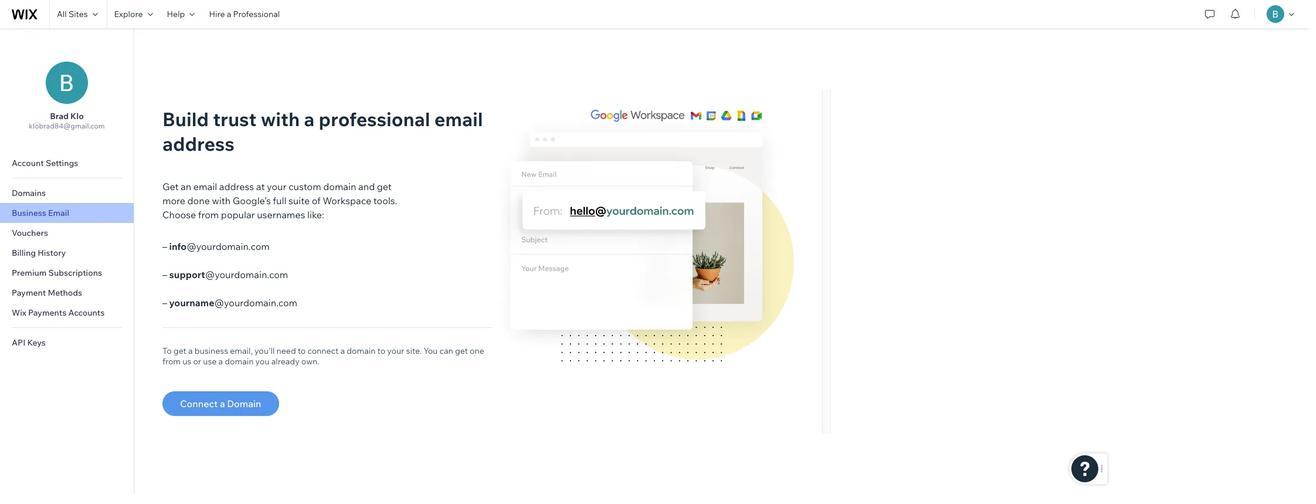 Task type: describe. For each thing, give the bounding box(es) containing it.
done
[[188, 195, 210, 206]]

help button
[[160, 0, 202, 28]]

premium subscriptions link
[[0, 263, 134, 283]]

hire
[[209, 9, 225, 19]]

business
[[12, 208, 46, 218]]

keys
[[27, 337, 46, 348]]

payment
[[12, 288, 46, 298]]

like:
[[307, 209, 324, 220]]

account settings link
[[0, 153, 134, 173]]

email,
[[230, 345, 253, 356]]

with inside build trust with a professional email address
[[261, 107, 300, 131]]

– for – yourname @yourdomain.com
[[163, 297, 167, 308]]

address inside get an email address at your custom domain and get more done with google's full suite of workspace tools. choose from popular usernames like:
[[219, 180, 254, 192]]

@yourdomain.com for – support @yourdomain.com
[[205, 268, 288, 280]]

build trust with a professional email address
[[163, 107, 483, 155]]

one
[[470, 345, 485, 356]]

connect a domain button
[[163, 391, 279, 416]]

can
[[440, 345, 453, 356]]

domain right connect
[[347, 345, 376, 356]]

at
[[256, 180, 265, 192]]

all
[[57, 9, 67, 19]]

us
[[183, 356, 191, 366]]

payments
[[28, 307, 66, 318]]

payment methods
[[12, 288, 82, 298]]

billing
[[12, 248, 36, 258]]

tools.
[[374, 195, 398, 206]]

klobrad84@gmail.com
[[29, 121, 105, 130]]

get
[[163, 180, 179, 192]]

build
[[163, 107, 209, 131]]

sites
[[69, 9, 88, 19]]

domains
[[12, 188, 46, 198]]

account
[[12, 158, 44, 168]]

or
[[193, 356, 201, 366]]

sidebar element
[[0, 28, 134, 494]]

custom
[[289, 180, 321, 192]]

your inside get an email address at your custom domain and get more done with google's full suite of workspace tools. choose from popular usernames like:
[[267, 180, 287, 192]]

account settings
[[12, 158, 78, 168]]

– support @yourdomain.com
[[163, 268, 288, 280]]

from inside to get a business email, you'll need to connect a domain to your site. you can get one from us or use a domain you already own.
[[163, 356, 181, 366]]

site.
[[406, 345, 422, 356]]

you
[[424, 345, 438, 356]]

with inside get an email address at your custom domain and get more done with google's full suite of workspace tools. choose from popular usernames like:
[[212, 195, 231, 206]]

use
[[203, 356, 217, 366]]

from inside get an email address at your custom domain and get more done with google's full suite of workspace tools. choose from popular usernames like:
[[198, 209, 219, 220]]

yourname
[[169, 297, 214, 308]]

your inside to get a business email, you'll need to connect a domain to your site. you can get one from us or use a domain you already own.
[[387, 345, 405, 356]]

@yourdomain.com for – yourname @yourdomain.com
[[214, 297, 298, 308]]

business email
[[12, 208, 69, 218]]

api keys link
[[0, 333, 134, 353]]

already
[[271, 356, 300, 366]]

klo
[[70, 111, 84, 121]]

own.
[[302, 356, 320, 366]]

brad klo klobrad84@gmail.com
[[29, 111, 105, 130]]

email inside get an email address at your custom domain and get more done with google's full suite of workspace tools. choose from popular usernames like:
[[194, 180, 217, 192]]

api keys
[[12, 337, 46, 348]]

usernames
[[257, 209, 305, 220]]

wix payments accounts link
[[0, 303, 134, 323]]

billing history link
[[0, 243, 134, 263]]



Task type: locate. For each thing, give the bounding box(es) containing it.
payment methods link
[[0, 283, 134, 303]]

a inside button
[[220, 398, 225, 409]]

1 vertical spatial with
[[212, 195, 231, 206]]

– left yourname
[[163, 297, 167, 308]]

help
[[167, 9, 185, 19]]

hire a professional
[[209, 9, 280, 19]]

billing history
[[12, 248, 66, 258]]

google's
[[233, 195, 271, 206]]

0 horizontal spatial to
[[298, 345, 306, 356]]

vouchers link
[[0, 223, 134, 243]]

get right can
[[455, 345, 468, 356]]

address
[[163, 132, 235, 155], [219, 180, 254, 192]]

wix
[[12, 307, 26, 318]]

–
[[163, 240, 167, 252], [163, 268, 167, 280], [163, 297, 167, 308]]

your left site.
[[387, 345, 405, 356]]

with
[[261, 107, 300, 131], [212, 195, 231, 206]]

1 vertical spatial @yourdomain.com
[[205, 268, 288, 280]]

0 vertical spatial with
[[261, 107, 300, 131]]

get inside get an email address at your custom domain and get more done with google's full suite of workspace tools. choose from popular usernames like:
[[377, 180, 392, 192]]

0 horizontal spatial get
[[174, 345, 186, 356]]

need
[[277, 345, 296, 356]]

hire a professional link
[[202, 0, 287, 28]]

0 horizontal spatial email
[[194, 180, 217, 192]]

from down done
[[198, 209, 219, 220]]

subscriptions
[[48, 268, 102, 278]]

email inside build trust with a professional email address
[[435, 107, 483, 131]]

vouchers
[[12, 228, 48, 238]]

from left us
[[163, 356, 181, 366]]

explore
[[114, 9, 143, 19]]

brad
[[50, 111, 69, 121]]

0 vertical spatial from
[[198, 209, 219, 220]]

2 vertical spatial @yourdomain.com
[[214, 297, 298, 308]]

full
[[273, 195, 287, 206]]

domain
[[227, 398, 261, 409]]

to
[[163, 345, 172, 356]]

1 vertical spatial –
[[163, 268, 167, 280]]

@yourdomain.com up – yourname @yourdomain.com
[[205, 268, 288, 280]]

all sites
[[57, 9, 88, 19]]

api
[[12, 337, 25, 348]]

to
[[298, 345, 306, 356], [378, 345, 386, 356]]

connect
[[308, 345, 339, 356]]

accounts
[[68, 307, 105, 318]]

to get a business email, you'll need to connect a domain to your site. you can get one from us or use a domain you already own.
[[163, 345, 485, 366]]

wix payments accounts
[[12, 307, 105, 318]]

to right the need
[[298, 345, 306, 356]]

@yourdomain.com down – support @yourdomain.com
[[214, 297, 298, 308]]

address down build
[[163, 132, 235, 155]]

1 – from the top
[[163, 240, 167, 252]]

to left site.
[[378, 345, 386, 356]]

address inside build trust with a professional email address
[[163, 132, 235, 155]]

history
[[38, 248, 66, 258]]

get right the to
[[174, 345, 186, 356]]

from
[[198, 209, 219, 220], [163, 356, 181, 366]]

with right the trust
[[261, 107, 300, 131]]

1 horizontal spatial with
[[261, 107, 300, 131]]

settings
[[46, 158, 78, 168]]

– left support
[[163, 268, 167, 280]]

workspace
[[323, 195, 372, 206]]

address up google's
[[219, 180, 254, 192]]

1 horizontal spatial get
[[377, 180, 392, 192]]

1 vertical spatial your
[[387, 345, 405, 356]]

2 to from the left
[[378, 345, 386, 356]]

2 vertical spatial –
[[163, 297, 167, 308]]

1 vertical spatial from
[[163, 356, 181, 366]]

your
[[267, 180, 287, 192], [387, 345, 405, 356]]

– for – support @yourdomain.com
[[163, 268, 167, 280]]

choose
[[163, 209, 196, 220]]

0 horizontal spatial with
[[212, 195, 231, 206]]

0 horizontal spatial your
[[267, 180, 287, 192]]

0 vertical spatial your
[[267, 180, 287, 192]]

get up tools.
[[377, 180, 392, 192]]

0 vertical spatial –
[[163, 240, 167, 252]]

@yourdomain.com up – support @yourdomain.com
[[187, 240, 270, 252]]

– for – info @yourdomain.com
[[163, 240, 167, 252]]

email
[[435, 107, 483, 131], [194, 180, 217, 192]]

premium subscriptions
[[12, 268, 102, 278]]

you'll
[[255, 345, 275, 356]]

domains link
[[0, 183, 134, 203]]

domain
[[323, 180, 356, 192], [347, 345, 376, 356], [225, 356, 254, 366]]

and
[[359, 180, 375, 192]]

1 vertical spatial email
[[194, 180, 217, 192]]

2 – from the top
[[163, 268, 167, 280]]

0 vertical spatial @yourdomain.com
[[187, 240, 270, 252]]

– yourname @yourdomain.com
[[163, 297, 298, 308]]

popular
[[221, 209, 255, 220]]

get
[[377, 180, 392, 192], [174, 345, 186, 356], [455, 345, 468, 356]]

you
[[256, 356, 270, 366]]

info
[[169, 240, 187, 252]]

professional
[[233, 9, 280, 19]]

1 vertical spatial address
[[219, 180, 254, 192]]

business
[[195, 345, 228, 356]]

methods
[[48, 288, 82, 298]]

0 vertical spatial email
[[435, 107, 483, 131]]

3 – from the top
[[163, 297, 167, 308]]

a inside build trust with a professional email address
[[304, 107, 315, 131]]

– info @yourdomain.com
[[163, 240, 270, 252]]

of
[[312, 195, 321, 206]]

suite
[[289, 195, 310, 206]]

domain up workspace
[[323, 180, 356, 192]]

1 horizontal spatial to
[[378, 345, 386, 356]]

1 horizontal spatial from
[[198, 209, 219, 220]]

domain left you
[[225, 356, 254, 366]]

1 horizontal spatial your
[[387, 345, 405, 356]]

business email link
[[0, 203, 134, 223]]

1 horizontal spatial email
[[435, 107, 483, 131]]

an
[[181, 180, 191, 192]]

– left the info
[[163, 240, 167, 252]]

0 vertical spatial address
[[163, 132, 235, 155]]

email
[[48, 208, 69, 218]]

support
[[169, 268, 205, 280]]

get an email address at your custom domain and get more done with google's full suite of workspace tools. choose from popular usernames like:
[[163, 180, 398, 220]]

1 to from the left
[[298, 345, 306, 356]]

with up popular
[[212, 195, 231, 206]]

more
[[163, 195, 185, 206]]

connect
[[180, 398, 218, 409]]

domain inside get an email address at your custom domain and get more done with google's full suite of workspace tools. choose from popular usernames like:
[[323, 180, 356, 192]]

trust
[[213, 107, 257, 131]]

a
[[227, 9, 231, 19], [304, 107, 315, 131], [188, 345, 193, 356], [341, 345, 345, 356], [219, 356, 223, 366], [220, 398, 225, 409]]

professional
[[319, 107, 430, 131]]

0 horizontal spatial from
[[163, 356, 181, 366]]

your up full
[[267, 180, 287, 192]]

connect a domain
[[180, 398, 261, 409]]

2 horizontal spatial get
[[455, 345, 468, 356]]

@yourdomain.com for – info @yourdomain.com
[[187, 240, 270, 252]]

premium
[[12, 268, 47, 278]]



Task type: vqa. For each thing, say whether or not it's contained in the screenshot.
the middle Let's
no



